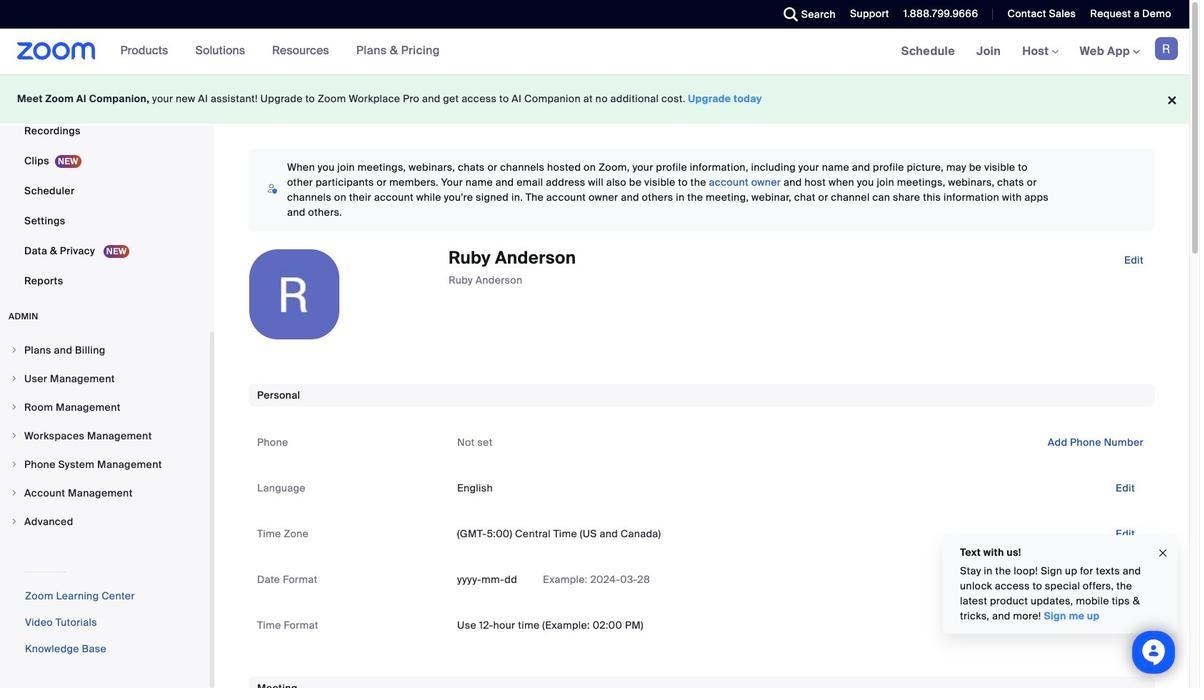 Task type: describe. For each thing, give the bounding box(es) containing it.
4 menu item from the top
[[0, 422, 210, 450]]

6 menu item from the top
[[0, 480, 210, 507]]

3 menu item from the top
[[0, 394, 210, 421]]

4 right image from the top
[[10, 460, 19, 469]]

2 right image from the top
[[10, 489, 19, 497]]

2 menu item from the top
[[0, 365, 210, 392]]

edit user photo image
[[283, 288, 306, 301]]

profile picture image
[[1156, 37, 1179, 60]]

zoom logo image
[[17, 42, 95, 60]]

7 menu item from the top
[[0, 508, 210, 535]]

admin menu menu
[[0, 337, 210, 537]]

5 menu item from the top
[[0, 451, 210, 478]]

2 right image from the top
[[10, 403, 19, 412]]

product information navigation
[[110, 29, 451, 74]]



Task type: locate. For each thing, give the bounding box(es) containing it.
meetings navigation
[[891, 29, 1190, 75]]

right image
[[10, 346, 19, 354], [10, 489, 19, 497]]

right image
[[10, 374, 19, 383], [10, 403, 19, 412], [10, 432, 19, 440], [10, 460, 19, 469], [10, 517, 19, 526]]

footer
[[0, 74, 1190, 124]]

5 right image from the top
[[10, 517, 19, 526]]

1 vertical spatial right image
[[10, 489, 19, 497]]

banner
[[0, 29, 1190, 75]]

1 menu item from the top
[[0, 337, 210, 364]]

user photo image
[[249, 249, 339, 339]]

3 right image from the top
[[10, 432, 19, 440]]

close image
[[1158, 545, 1169, 561]]

personal menu menu
[[0, 0, 210, 297]]

menu item
[[0, 337, 210, 364], [0, 365, 210, 392], [0, 394, 210, 421], [0, 422, 210, 450], [0, 451, 210, 478], [0, 480, 210, 507], [0, 508, 210, 535]]

1 right image from the top
[[10, 346, 19, 354]]

1 right image from the top
[[10, 374, 19, 383]]

0 vertical spatial right image
[[10, 346, 19, 354]]



Task type: vqa. For each thing, say whether or not it's contained in the screenshot.
tab list
no



